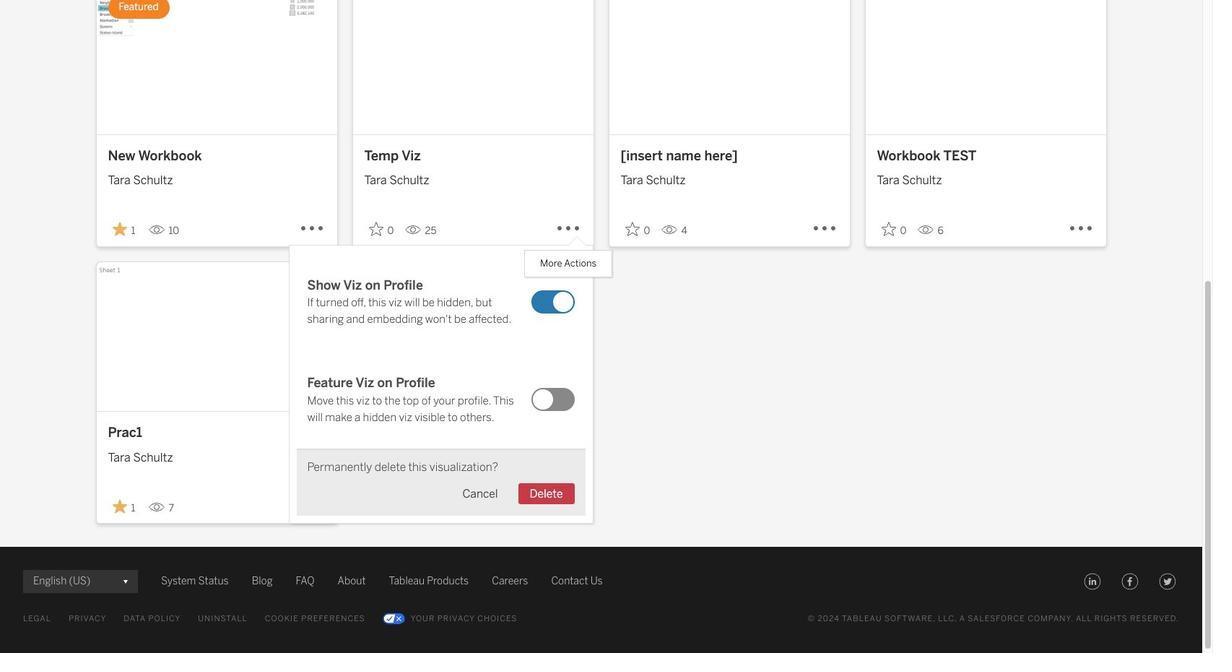 Task type: vqa. For each thing, say whether or not it's contained in the screenshot.
New Table Extension New
no



Task type: locate. For each thing, give the bounding box(es) containing it.
1 horizontal spatial add favorite button
[[621, 218, 656, 241]]

Add Favorite button
[[364, 218, 399, 241], [621, 218, 656, 241], [877, 218, 912, 241]]

1 vertical spatial remove favorite image
[[112, 499, 127, 513]]

workbook thumbnail image for 2nd remove favorite button from the top
[[96, 262, 337, 411]]

1 horizontal spatial add favorite image
[[882, 222, 896, 236]]

workbook thumbnail image for 2nd "add favorite" button
[[609, 0, 850, 134]]

Remove Favorite button
[[108, 218, 143, 241], [108, 495, 143, 518]]

2 remove favorite image from the top
[[112, 499, 127, 513]]

2 add favorite image from the left
[[882, 222, 896, 236]]

1 remove favorite image from the top
[[112, 222, 127, 236]]

remove favorite image for 2nd remove favorite button from the top
[[112, 499, 127, 513]]

remove favorite image
[[112, 222, 127, 236], [112, 499, 127, 513]]

2 add favorite button from the left
[[621, 218, 656, 241]]

0 horizontal spatial add favorite image
[[625, 222, 640, 236]]

add favorite image
[[625, 222, 640, 236], [882, 222, 896, 236]]

0 vertical spatial remove favorite button
[[108, 218, 143, 241]]

0 vertical spatial remove favorite image
[[112, 222, 127, 236]]

1 add favorite image from the left
[[625, 222, 640, 236]]

2 remove favorite button from the top
[[108, 495, 143, 518]]

3 menu item from the top
[[297, 450, 585, 516]]

3 add favorite button from the left
[[877, 218, 912, 241]]

0 horizontal spatial add favorite button
[[364, 218, 399, 241]]

1 vertical spatial remove favorite button
[[108, 495, 143, 518]]

add favorite image for 1st "add favorite" button from the right
[[882, 222, 896, 236]]

menu item
[[297, 253, 585, 351], [297, 351, 585, 450], [297, 450, 585, 516]]

more actions image
[[556, 216, 582, 242]]

workbook thumbnail image for 1st "add favorite" button from the right
[[866, 0, 1106, 134]]

2 horizontal spatial add favorite button
[[877, 218, 912, 241]]

dialog
[[289, 236, 593, 523]]

workbook thumbnail image
[[96, 0, 337, 134], [353, 0, 593, 134], [609, 0, 850, 134], [866, 0, 1106, 134], [96, 262, 337, 411]]



Task type: describe. For each thing, give the bounding box(es) containing it.
add favorite image
[[369, 222, 383, 236]]

featured element
[[108, 0, 170, 19]]

add favorite image for 2nd "add favorite" button
[[625, 222, 640, 236]]

1 menu item from the top
[[297, 253, 585, 351]]

2 menu item from the top
[[297, 351, 585, 450]]

selected language element
[[33, 570, 128, 593]]

1 add favorite button from the left
[[364, 218, 399, 241]]

list options menu
[[289, 245, 593, 523]]

1 remove favorite button from the top
[[108, 218, 143, 241]]

remove favorite image for second remove favorite button from the bottom of the page
[[112, 222, 127, 236]]



